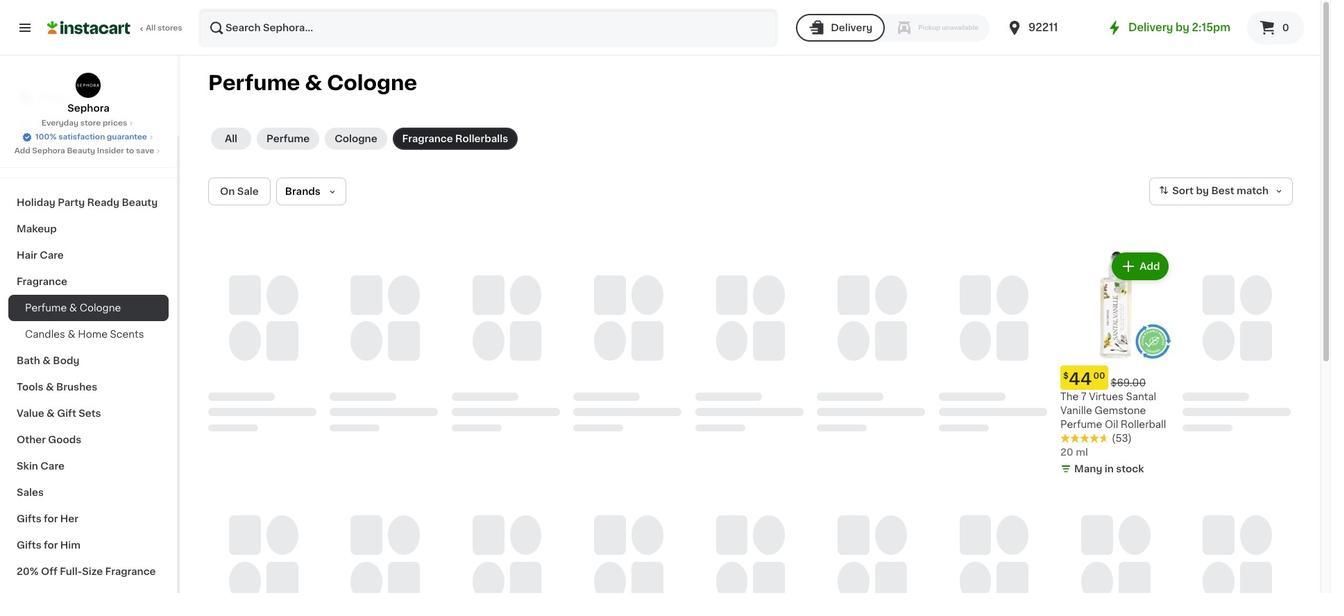 Task type: locate. For each thing, give the bounding box(es) containing it.
0 vertical spatial beauty
[[67, 147, 95, 155]]

on
[[220, 187, 235, 196]]

by
[[1176, 22, 1190, 33], [1196, 186, 1209, 196]]

cologne up home
[[80, 303, 121, 313]]

1 vertical spatial perfume & cologne
[[25, 303, 121, 313]]

2 gifts from the top
[[17, 541, 41, 550]]

all stores link
[[47, 8, 183, 47]]

delivery for delivery
[[831, 23, 873, 33]]

her
[[60, 514, 78, 524]]

bath
[[17, 356, 40, 366]]

gift
[[57, 409, 76, 419]]

add
[[14, 147, 30, 155], [1140, 262, 1160, 271]]

cologne right perfume link
[[335, 134, 377, 144]]

& right the bath
[[42, 356, 51, 366]]

fragrance for fragrance
[[17, 277, 67, 287]]

all
[[146, 24, 156, 32], [225, 134, 237, 144]]

delivery for delivery by 2:15pm
[[1129, 22, 1173, 33]]

perfume up all 'link'
[[208, 73, 300, 93]]

& for candles & home scents link in the bottom of the page
[[68, 330, 76, 339]]

0 vertical spatial perfume & cologne
[[208, 73, 417, 93]]

perfume up candles
[[25, 303, 67, 313]]

2 vertical spatial fragrance
[[105, 567, 156, 577]]

many
[[1075, 465, 1103, 474]]

for left him
[[44, 541, 58, 550]]

instacart logo image
[[47, 19, 130, 36]]

fragrance right "size"
[[105, 567, 156, 577]]

fragrance
[[402, 134, 453, 144], [17, 277, 67, 287], [105, 567, 156, 577]]

gifts up 20%
[[17, 541, 41, 550]]

perfume & cologne up candles & home scents
[[25, 303, 121, 313]]

cologne up cologne link
[[327, 73, 417, 93]]

perfume & cologne up perfume link
[[208, 73, 417, 93]]

1 vertical spatial beauty
[[122, 198, 158, 208]]

& up candles & home scents
[[69, 303, 77, 313]]

sephora down the 100%
[[32, 147, 65, 155]]

ready
[[87, 198, 119, 208]]

00
[[1094, 372, 1105, 381]]

beauty right ready
[[122, 198, 158, 208]]

add inside "link"
[[14, 147, 30, 155]]

other goods link
[[8, 427, 169, 453]]

cologne link
[[325, 128, 387, 150]]

44
[[1069, 372, 1092, 388]]

add inside button
[[1140, 262, 1160, 271]]

all up the on
[[225, 134, 237, 144]]

buy it again
[[39, 121, 98, 130]]

care for hair care
[[40, 251, 64, 260]]

20%
[[17, 567, 39, 577]]

all inside 'link'
[[225, 134, 237, 144]]

0 horizontal spatial perfume & cologne
[[25, 303, 121, 313]]

1 horizontal spatial sephora
[[68, 103, 109, 113]]

sales
[[17, 488, 44, 498]]

sephora link
[[68, 72, 109, 115]]

by inside delivery by 2:15pm link
[[1176, 22, 1190, 33]]

oil
[[1105, 420, 1118, 430]]

perfume link
[[257, 128, 319, 150]]

value & gift sets link
[[8, 401, 169, 427]]

fragrance down hair care
[[17, 277, 67, 287]]

0 horizontal spatial sephora
[[32, 147, 65, 155]]

1 vertical spatial by
[[1196, 186, 1209, 196]]

care right hair at the left
[[40, 251, 64, 260]]

1 vertical spatial cologne
[[335, 134, 377, 144]]

& for tools & brushes link
[[46, 382, 54, 392]]

1 vertical spatial for
[[44, 541, 58, 550]]

1 horizontal spatial by
[[1196, 186, 1209, 196]]

delivery
[[1129, 22, 1173, 33], [831, 23, 873, 33]]

sephora inside "add sephora beauty insider to save" "link"
[[32, 147, 65, 155]]

sephora up store
[[68, 103, 109, 113]]

value
[[17, 409, 44, 419]]

candles & home scents link
[[8, 321, 169, 348]]

delivery by 2:15pm link
[[1106, 19, 1231, 36]]

0 horizontal spatial by
[[1176, 22, 1190, 33]]

$44.00 original price: $69.00 element
[[1061, 366, 1171, 390]]

delivery inside 'button'
[[831, 23, 873, 33]]

0 vertical spatial care
[[40, 251, 64, 260]]

for left her
[[44, 514, 58, 524]]

sephora logo image
[[75, 72, 102, 99]]

0 horizontal spatial add
[[14, 147, 30, 155]]

tools
[[17, 382, 43, 392]]

& left home
[[68, 330, 76, 339]]

1 horizontal spatial all
[[225, 134, 237, 144]]

everyday store prices
[[41, 119, 127, 127]]

by for delivery
[[1176, 22, 1190, 33]]

0 vertical spatial for
[[44, 514, 58, 524]]

★★★★★
[[1061, 434, 1109, 444], [1061, 434, 1109, 444]]

2 for from the top
[[44, 541, 58, 550]]

& for perfume & cologne link
[[69, 303, 77, 313]]

0 vertical spatial all
[[146, 24, 156, 32]]

0 vertical spatial sephora
[[68, 103, 109, 113]]

1 vertical spatial care
[[40, 462, 64, 471]]

all link
[[211, 128, 251, 150]]

skin
[[17, 462, 38, 471]]

0 horizontal spatial all
[[146, 24, 156, 32]]

1 vertical spatial sephora
[[32, 147, 65, 155]]

gifts for him link
[[8, 532, 169, 559]]

sephora
[[68, 103, 109, 113], [32, 147, 65, 155]]

buy it again link
[[8, 112, 169, 140]]

1 vertical spatial fragrance
[[17, 277, 67, 287]]

guarantee
[[107, 133, 147, 141]]

sets
[[79, 409, 101, 419]]

vanille
[[1061, 406, 1092, 416]]

delivery by 2:15pm
[[1129, 22, 1231, 33]]

92211 button
[[1006, 8, 1090, 47]]

by right sort
[[1196, 186, 1209, 196]]

goods
[[48, 435, 81, 445]]

0 horizontal spatial beauty
[[67, 147, 95, 155]]

& left gift
[[47, 409, 55, 419]]

Best match Sort by field
[[1150, 178, 1293, 205]]

beauty inside the holiday party ready beauty link
[[122, 198, 158, 208]]

perfume up brands
[[267, 134, 310, 144]]

satisfaction
[[58, 133, 105, 141]]

1 horizontal spatial fragrance
[[105, 567, 156, 577]]

0 vertical spatial fragrance
[[402, 134, 453, 144]]

0 horizontal spatial fragrance
[[17, 277, 67, 287]]

save
[[136, 147, 154, 155]]

rollerball
[[1121, 420, 1166, 430]]

0 vertical spatial by
[[1176, 22, 1190, 33]]

home
[[78, 330, 108, 339]]

1 vertical spatial all
[[225, 134, 237, 144]]

1 horizontal spatial delivery
[[1129, 22, 1173, 33]]

& right the tools
[[46, 382, 54, 392]]

fragrance left rollerballs
[[402, 134, 453, 144]]

20% off full-size fragrance
[[17, 567, 156, 577]]

hair care link
[[8, 242, 169, 269]]

None search field
[[199, 8, 778, 47]]

by for sort
[[1196, 186, 1209, 196]]

1 vertical spatial add
[[1140, 262, 1160, 271]]

1 horizontal spatial beauty
[[122, 198, 158, 208]]

100%
[[35, 133, 57, 141]]

store
[[80, 119, 101, 127]]

all left "stores"
[[146, 24, 156, 32]]

sale
[[237, 187, 259, 196]]

add sephora beauty insider to save link
[[14, 146, 163, 157]]

0 horizontal spatial delivery
[[831, 23, 873, 33]]

1 gifts from the top
[[17, 514, 41, 524]]

him
[[60, 541, 81, 550]]

& for value & gift sets link
[[47, 409, 55, 419]]

by left the '2:15pm'
[[1176, 22, 1190, 33]]

1 horizontal spatial add
[[1140, 262, 1160, 271]]

fragrance inside the fragrance link
[[17, 277, 67, 287]]

gifts down sales
[[17, 514, 41, 524]]

bath & body
[[17, 356, 79, 366]]

care right "skin"
[[40, 462, 64, 471]]

1 vertical spatial gifts
[[17, 541, 41, 550]]

0 vertical spatial gifts
[[17, 514, 41, 524]]

1 horizontal spatial perfume & cologne
[[208, 73, 417, 93]]

holiday party ready beauty link
[[8, 189, 169, 216]]

holiday
[[17, 198, 55, 208]]

2 horizontal spatial fragrance
[[402, 134, 453, 144]]

1 for from the top
[[44, 514, 58, 524]]

gemstone
[[1095, 406, 1146, 416]]

tools & brushes link
[[8, 374, 169, 401]]

&
[[305, 73, 322, 93], [69, 303, 77, 313], [68, 330, 76, 339], [42, 356, 51, 366], [46, 382, 54, 392], [47, 409, 55, 419]]

0 vertical spatial add
[[14, 147, 30, 155]]

gifts for him
[[17, 541, 81, 550]]

perfume down vanille
[[1061, 420, 1103, 430]]

fragrance rollerballs
[[402, 134, 508, 144]]

care for skin care
[[40, 462, 64, 471]]

fragrance inside the "fragrance rollerballs" link
[[402, 134, 453, 144]]

for for her
[[44, 514, 58, 524]]

beauty down satisfaction
[[67, 147, 95, 155]]

by inside 'best match sort by' field
[[1196, 186, 1209, 196]]

gifts
[[17, 514, 41, 524], [17, 541, 41, 550]]



Task type: describe. For each thing, give the bounding box(es) containing it.
beauty inside "add sephora beauty insider to save" "link"
[[67, 147, 95, 155]]

100% satisfaction guarantee
[[35, 133, 147, 141]]

$
[[1063, 372, 1069, 381]]

7
[[1081, 392, 1087, 402]]

20% off full-size fragrance link
[[8, 559, 169, 585]]

santal
[[1126, 392, 1157, 402]]

stores
[[158, 24, 182, 32]]

size
[[82, 567, 103, 577]]

0 vertical spatial cologne
[[327, 73, 417, 93]]

Search field
[[200, 10, 777, 46]]

other goods
[[17, 435, 81, 445]]

it
[[61, 121, 68, 130]]

bath & body link
[[8, 348, 169, 374]]

again
[[70, 121, 98, 130]]

candles & home scents
[[25, 330, 144, 339]]

$ 44 00 $69.00 the 7 virtues santal vanille gemstone perfume oil rollerball
[[1061, 372, 1166, 430]]

& for bath & body link
[[42, 356, 51, 366]]

candles
[[25, 330, 65, 339]]

to
[[126, 147, 134, 155]]

brushes
[[56, 382, 97, 392]]

skin care
[[17, 462, 64, 471]]

gifts for her
[[17, 514, 78, 524]]

service type group
[[796, 14, 990, 42]]

20 ml
[[1061, 448, 1088, 458]]

gifts for her link
[[8, 506, 169, 532]]

hair care
[[17, 251, 64, 260]]

best
[[1211, 186, 1235, 196]]

skin care link
[[8, 453, 169, 480]]

all for all stores
[[146, 24, 156, 32]]

on sale
[[220, 187, 259, 196]]

product group
[[1061, 250, 1171, 479]]

fragrance inside 20% off full-size fragrance link
[[105, 567, 156, 577]]

shop link
[[8, 84, 169, 112]]

for for him
[[44, 541, 58, 550]]

perfume inside $ 44 00 $69.00 the 7 virtues santal vanille gemstone perfume oil rollerball
[[1061, 420, 1103, 430]]

scents
[[110, 330, 144, 339]]

value & gift sets
[[17, 409, 101, 419]]

100% satisfaction guarantee button
[[22, 129, 155, 143]]

on sale button
[[208, 178, 271, 205]]

makeup link
[[8, 216, 169, 242]]

body
[[53, 356, 79, 366]]

fragrance link
[[8, 269, 169, 295]]

0
[[1283, 23, 1289, 33]]

brands button
[[276, 178, 346, 205]]

20
[[1061, 448, 1074, 458]]

prices
[[103, 119, 127, 127]]

92211
[[1029, 22, 1058, 33]]

(53)
[[1112, 434, 1132, 444]]

gifts for gifts for her
[[17, 514, 41, 524]]

everyday
[[41, 119, 78, 127]]

add sephora beauty insider to save
[[14, 147, 154, 155]]

perfume & cologne link
[[8, 295, 169, 321]]

the
[[1061, 392, 1079, 402]]

tools & brushes
[[17, 382, 97, 392]]

add for add sephora beauty insider to save
[[14, 147, 30, 155]]

fragrance for fragrance rollerballs
[[402, 134, 453, 144]]

sort
[[1173, 186, 1194, 196]]

insider
[[97, 147, 124, 155]]

virtues
[[1089, 392, 1124, 402]]

makeup
[[17, 224, 57, 234]]

2 vertical spatial cologne
[[80, 303, 121, 313]]

other
[[17, 435, 46, 445]]

fragrance rollerballs link
[[393, 128, 518, 150]]

hair
[[17, 251, 37, 260]]

brands
[[285, 187, 321, 196]]

rollerballs
[[455, 134, 508, 144]]

& up perfume link
[[305, 73, 322, 93]]

ml
[[1076, 448, 1088, 458]]

$69.00
[[1111, 379, 1146, 388]]

everyday store prices link
[[41, 118, 136, 129]]

buy
[[39, 121, 59, 130]]

add button
[[1114, 254, 1167, 279]]

sort by
[[1173, 186, 1209, 196]]

in
[[1105, 465, 1114, 474]]

full-
[[60, 567, 82, 577]]

2:15pm
[[1192, 22, 1231, 33]]

best match
[[1211, 186, 1269, 196]]

gifts for gifts for him
[[17, 541, 41, 550]]

add for add
[[1140, 262, 1160, 271]]

all stores
[[146, 24, 182, 32]]

all for all
[[225, 134, 237, 144]]



Task type: vqa. For each thing, say whether or not it's contained in the screenshot.
2nd Flavor from left
no



